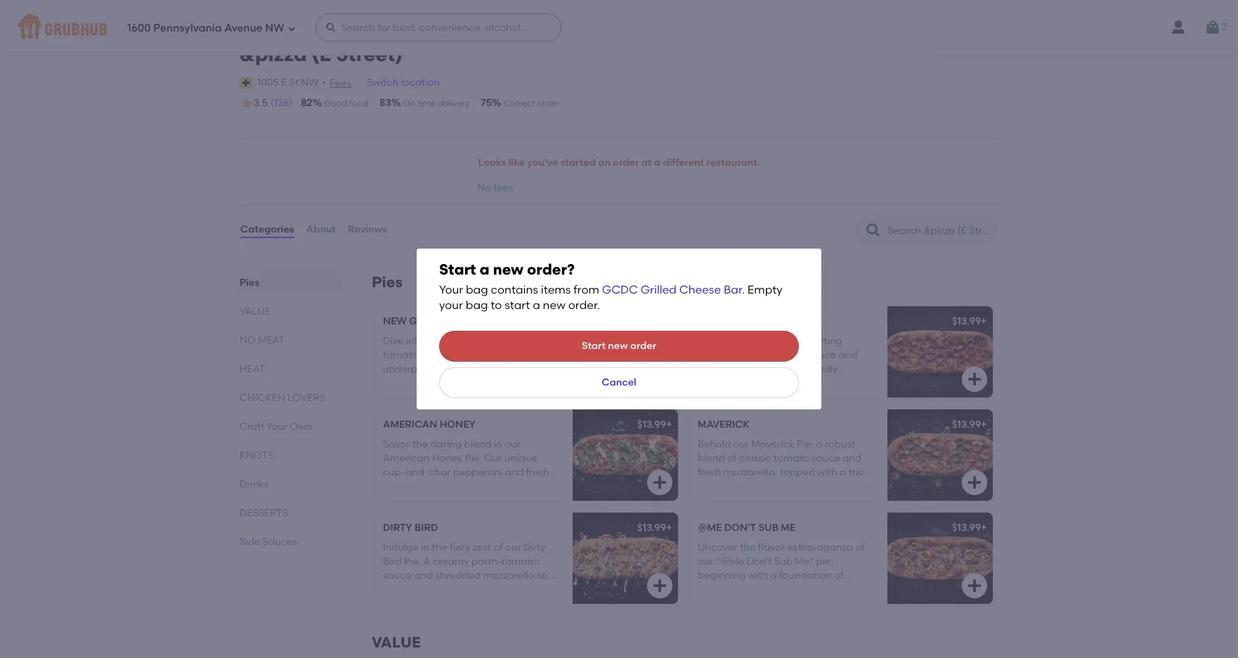 Task type: describe. For each thing, give the bounding box(es) containing it.
$13.99 + for new g
[[638, 315, 672, 327]]

heat
[[240, 363, 265, 375]]

location
[[401, 76, 440, 88]]

about
[[306, 224, 336, 236]]

like
[[509, 157, 525, 169]]

0 vertical spatial your
[[439, 283, 463, 297]]

nw for 1005 e st nw
[[301, 76, 319, 88]]

0 horizontal spatial and
[[421, 349, 440, 361]]

me
[[781, 522, 796, 534]]

svg image for lil roni
[[967, 371, 983, 388]]

your inside tab
[[267, 421, 288, 433]]

looks like you've started an order at a different restaurant.
[[478, 157, 760, 169]]

at
[[642, 157, 652, 169]]

started
[[561, 157, 596, 169]]

a inside button
[[654, 157, 661, 169]]

restaurant.
[[707, 157, 760, 169]]

83
[[380, 97, 391, 109]]

pies tab
[[240, 275, 338, 290]]

1600 pennsylvania avenue nw
[[127, 22, 284, 34]]

chicken lovers tab
[[240, 391, 338, 405]]

no
[[478, 182, 491, 194]]

't'
[[492, 349, 503, 361]]

tomato
[[383, 349, 419, 361]]

american honey image
[[573, 410, 678, 501]]

• fees
[[322, 76, 352, 89]]

secret
[[460, 349, 490, 361]]

correct order
[[504, 98, 559, 108]]

search icon image
[[865, 222, 882, 239]]

to
[[491, 299, 502, 312]]

cancel
[[602, 377, 637, 389]]

your
[[439, 299, 463, 312]]

food
[[350, 98, 368, 108]]

new g
[[383, 315, 417, 327]]

$13.99 + for american honey
[[638, 419, 672, 431]]

cheese
[[680, 283, 721, 297]]

your bag contains items from gcdc grilled cheese bar .
[[439, 283, 745, 297]]

svg image for american honey
[[652, 474, 669, 491]]

pie:
[[479, 335, 496, 347]]

yet
[[383, 392, 398, 404]]

1 bag from the top
[[466, 283, 488, 297]]

start a new order?
[[439, 261, 575, 278]]

chicken
[[240, 392, 285, 404]]

start
[[505, 299, 530, 312]]

$13.99 for lil roni
[[953, 315, 981, 327]]

switch
[[367, 76, 399, 88]]

1005 e st nw button
[[257, 75, 319, 91]]

desserts tab
[[240, 506, 338, 521]]

bar
[[724, 283, 742, 297]]

good food
[[325, 98, 368, 108]]

1 vertical spatial order
[[613, 157, 639, 169]]

honey
[[440, 419, 476, 431]]

new inside button
[[608, 340, 628, 352]]

avenue
[[224, 22, 263, 34]]

$13.99 + for lil roni
[[953, 315, 987, 327]]

categories
[[240, 224, 294, 236]]

fees
[[494, 182, 513, 194]]

heat tab
[[240, 362, 338, 376]]

craft your own
[[240, 421, 312, 433]]

$13.99 + for dirty bird
[[638, 522, 672, 534]]

new inside empty your bag to start a new order.
[[543, 299, 566, 312]]

+ for new g
[[666, 315, 672, 327]]

start for start a new order?
[[439, 261, 476, 278]]

looks like you've started an order at a different restaurant. button
[[478, 148, 761, 179]]

drinks tab
[[240, 477, 338, 492]]

lil roni image
[[888, 306, 993, 398]]

bag inside empty your bag to start a new order.
[[466, 299, 488, 312]]

american
[[383, 419, 438, 431]]

svg image for dirty bird
[[652, 578, 669, 594]]

$13.99 for dirty bird
[[638, 522, 666, 534]]

nw for 1600 pennsylvania avenue nw
[[265, 22, 284, 34]]

dive
[[383, 335, 404, 347]]

side
[[240, 536, 260, 548]]

1 horizontal spatial pies
[[372, 273, 403, 291]]

1600
[[127, 22, 151, 34]]

a inside dive into our new g pie: classic tomato and our secret 't' sauce underpin fresh mozzarella and fragrant basil, creating a timeless yet tantalizing taste adventure.
[[495, 378, 501, 390]]

82
[[301, 97, 313, 109]]

$13.99 + for @me don't sub me
[[953, 522, 987, 534]]

$13.99 for maverick
[[953, 419, 981, 431]]

classic
[[498, 335, 531, 347]]

sauces
[[263, 536, 297, 548]]

pies inside tab
[[240, 277, 260, 289]]

@me don't sub me
[[698, 522, 796, 534]]

cancel button
[[439, 368, 799, 399]]

3.5
[[254, 97, 268, 109]]

no meat tab
[[240, 333, 338, 348]]

own
[[290, 421, 312, 433]]

no fees
[[478, 182, 513, 194]]

meat
[[258, 334, 284, 346]]

$13.99 for @me don't sub me
[[953, 522, 981, 534]]

new
[[383, 315, 407, 327]]

adventure.
[[479, 392, 531, 404]]

$13.99 + for maverick
[[953, 419, 987, 431]]

subscription pass image
[[240, 77, 254, 88]]

basil,
[[425, 378, 450, 390]]

$13.99 for american honey
[[638, 419, 666, 431]]

mozzarella
[[454, 364, 506, 376]]

star icon image
[[240, 96, 254, 110]]

@me don't sub me image
[[888, 513, 993, 604]]

svg image for maverick
[[967, 474, 983, 491]]

side sauces tab
[[240, 535, 338, 549]]

0 vertical spatial new
[[493, 261, 524, 278]]

craft your own tab
[[240, 419, 338, 434]]

+ for @me don't sub me
[[981, 522, 987, 534]]

&pizza (e street)
[[240, 42, 403, 66]]

reviews
[[348, 224, 387, 236]]



Task type: vqa. For each thing, say whether or not it's contained in the screenshot.
carnes
no



Task type: locate. For each thing, give the bounding box(es) containing it.
1 horizontal spatial start
[[582, 340, 606, 352]]

new g image
[[573, 306, 678, 398]]

start new order
[[582, 340, 657, 352]]

1 horizontal spatial g
[[468, 335, 477, 347]]

fees button
[[329, 76, 352, 91]]

0 horizontal spatial nw
[[265, 22, 284, 34]]

reviews button
[[347, 205, 388, 256]]

lil roni
[[698, 315, 740, 327]]

(136)
[[271, 97, 293, 109]]

svg image inside main navigation navigation
[[287, 24, 296, 33]]

lil
[[698, 315, 712, 327]]

categories button
[[240, 205, 295, 256]]

pies up the value tab
[[240, 277, 260, 289]]

start down order.
[[582, 340, 606, 352]]

2
[[1222, 21, 1227, 33]]

•
[[322, 76, 326, 88]]

start inside button
[[582, 340, 606, 352]]

switch location button
[[366, 75, 441, 91]]

side sauces
[[240, 536, 297, 548]]

start new order button
[[439, 331, 799, 362]]

dirty
[[383, 522, 412, 534]]

maverick
[[698, 419, 750, 431]]

knots tab
[[240, 448, 338, 463]]

svg image
[[287, 24, 296, 33], [967, 371, 983, 388], [652, 474, 669, 491]]

0 horizontal spatial pies
[[240, 277, 260, 289]]

you've
[[527, 157, 558, 169]]

1 horizontal spatial your
[[439, 283, 463, 297]]

empty your bag to start a new order.
[[439, 283, 783, 312]]

and down sauce
[[508, 364, 527, 376]]

dirty bird
[[383, 522, 438, 534]]

1005
[[257, 76, 279, 88]]

0 vertical spatial nw
[[265, 22, 284, 34]]

nw up &pizza
[[265, 22, 284, 34]]

1 vertical spatial and
[[508, 364, 527, 376]]

bird
[[415, 522, 438, 534]]

0 horizontal spatial your
[[267, 421, 288, 433]]

nw inside main navigation navigation
[[265, 22, 284, 34]]

1 vertical spatial new
[[543, 299, 566, 312]]

about button
[[306, 205, 337, 256]]

2 vertical spatial order
[[631, 340, 657, 352]]

order?
[[527, 261, 575, 278]]

correct
[[504, 98, 535, 108]]

looks
[[478, 157, 506, 169]]

order right correct in the left of the page
[[537, 98, 559, 108]]

order up cancel
[[631, 340, 657, 352]]

1 vertical spatial our
[[442, 349, 458, 361]]

g up the secret
[[468, 335, 477, 347]]

on
[[403, 98, 416, 108]]

svg image for @me don't sub me
[[967, 578, 983, 594]]

1 vertical spatial bag
[[466, 299, 488, 312]]

1 horizontal spatial svg image
[[652, 474, 669, 491]]

different
[[663, 157, 705, 169]]

1 horizontal spatial nw
[[301, 76, 319, 88]]

our right into at left
[[427, 335, 442, 347]]

delivery
[[438, 98, 470, 108]]

switch location
[[367, 76, 440, 88]]

items
[[541, 283, 571, 297]]

1 vertical spatial svg image
[[967, 371, 983, 388]]

maverick image
[[888, 410, 993, 501]]

0 vertical spatial g
[[409, 315, 417, 327]]

2 button
[[1205, 15, 1227, 40]]

0 vertical spatial and
[[421, 349, 440, 361]]

tantalizing
[[400, 392, 450, 404]]

0 horizontal spatial svg image
[[287, 24, 296, 33]]

our down "new"
[[442, 349, 458, 361]]

good
[[325, 98, 348, 108]]

1 horizontal spatial new
[[543, 299, 566, 312]]

75
[[481, 97, 492, 109]]

0 vertical spatial bag
[[466, 283, 488, 297]]

from
[[574, 283, 600, 297]]

start for start new order
[[582, 340, 606, 352]]

dive into our new g pie: classic tomato and our secret 't' sauce underpin fresh mozzarella and fragrant basil, creating a timeless yet tantalizing taste adventure.
[[383, 335, 543, 404]]

0 horizontal spatial g
[[409, 315, 417, 327]]

start up your
[[439, 261, 476, 278]]

new down items
[[543, 299, 566, 312]]

.
[[742, 283, 745, 297]]

sub
[[759, 522, 779, 534]]

+ for lil roni
[[981, 315, 987, 327]]

no
[[240, 334, 256, 346]]

sauce
[[505, 349, 534, 361]]

0 horizontal spatial start
[[439, 261, 476, 278]]

+ for maverick
[[981, 419, 987, 431]]

$13.99 +
[[638, 315, 672, 327], [953, 315, 987, 327], [638, 419, 672, 431], [953, 419, 987, 431], [638, 522, 672, 534], [953, 522, 987, 534]]

1 horizontal spatial value
[[372, 634, 421, 651]]

1 vertical spatial your
[[267, 421, 288, 433]]

nw
[[265, 22, 284, 34], [301, 76, 319, 88]]

time
[[418, 98, 436, 108]]

0 vertical spatial value
[[240, 305, 271, 317]]

knots
[[240, 450, 274, 462]]

value tab
[[240, 304, 338, 319]]

contains
[[491, 283, 538, 297]]

bag left to
[[466, 299, 488, 312]]

1 vertical spatial nw
[[301, 76, 319, 88]]

fragrant
[[383, 378, 423, 390]]

your left the own
[[267, 421, 288, 433]]

a inside empty your bag to start a new order.
[[533, 299, 540, 312]]

no meat
[[240, 334, 284, 346]]

st
[[289, 76, 299, 88]]

+ for dirty bird
[[666, 522, 672, 534]]

0 vertical spatial order
[[537, 98, 559, 108]]

Search &pizza (E Street) search field
[[886, 224, 994, 237]]

your up your
[[439, 283, 463, 297]]

desserts
[[240, 507, 288, 519]]

2 horizontal spatial svg image
[[967, 371, 983, 388]]

pies
[[372, 273, 403, 291], [240, 277, 260, 289]]

1 vertical spatial g
[[468, 335, 477, 347]]

+
[[666, 315, 672, 327], [981, 315, 987, 327], [666, 419, 672, 431], [981, 419, 987, 431], [666, 522, 672, 534], [981, 522, 987, 534]]

your
[[439, 283, 463, 297], [267, 421, 288, 433]]

gcdc
[[602, 283, 638, 297]]

bag down the start a new order?
[[466, 283, 488, 297]]

order left at
[[613, 157, 639, 169]]

our
[[427, 335, 442, 347], [442, 349, 458, 361]]

drinks
[[240, 478, 269, 490]]

@me
[[698, 522, 722, 534]]

chicken lovers
[[240, 392, 325, 404]]

nw left the •
[[301, 76, 319, 88]]

&pizza (e street) logo image
[[938, 6, 988, 55]]

1 horizontal spatial and
[[508, 364, 527, 376]]

underpin
[[383, 364, 426, 376]]

roni
[[714, 315, 740, 327]]

dirty bird image
[[573, 513, 678, 604]]

main navigation navigation
[[0, 0, 1239, 55]]

new up the contains
[[493, 261, 524, 278]]

on time delivery
[[403, 98, 470, 108]]

+ for american honey
[[666, 419, 672, 431]]

2 bag from the top
[[466, 299, 488, 312]]

and up fresh
[[421, 349, 440, 361]]

0 vertical spatial our
[[427, 335, 442, 347]]

fees
[[330, 77, 352, 89]]

2 horizontal spatial new
[[608, 340, 628, 352]]

1005 e st nw
[[257, 76, 319, 88]]

$13.99 for new g
[[638, 315, 666, 327]]

order.
[[569, 299, 600, 312]]

svg image
[[1205, 19, 1222, 36], [325, 22, 336, 33], [967, 474, 983, 491], [652, 578, 669, 594], [967, 578, 983, 594]]

&pizza
[[240, 42, 307, 66]]

1 vertical spatial value
[[372, 634, 421, 651]]

lovers
[[288, 392, 325, 404]]

an
[[598, 157, 611, 169]]

g right new
[[409, 315, 417, 327]]

creating
[[452, 378, 492, 390]]

2 vertical spatial new
[[608, 340, 628, 352]]

empty
[[748, 283, 783, 297]]

bag
[[466, 283, 488, 297], [466, 299, 488, 312]]

value inside tab
[[240, 305, 271, 317]]

and
[[421, 349, 440, 361], [508, 364, 527, 376]]

0 vertical spatial start
[[439, 261, 476, 278]]

pies up new
[[372, 273, 403, 291]]

0 horizontal spatial value
[[240, 305, 271, 317]]

g inside dive into our new g pie: classic tomato and our secret 't' sauce underpin fresh mozzarella and fragrant basil, creating a timeless yet tantalizing taste adventure.
[[468, 335, 477, 347]]

timeless
[[504, 378, 543, 390]]

new up cancel
[[608, 340, 628, 352]]

fresh
[[428, 364, 452, 376]]

0 vertical spatial svg image
[[287, 24, 296, 33]]

nw inside button
[[301, 76, 319, 88]]

2 vertical spatial svg image
[[652, 474, 669, 491]]

e
[[281, 76, 287, 88]]

1 vertical spatial start
[[582, 340, 606, 352]]

craft
[[240, 421, 265, 433]]

svg image inside 2 button
[[1205, 19, 1222, 36]]

pennsylvania
[[153, 22, 222, 34]]

taste
[[453, 392, 477, 404]]

0 horizontal spatial new
[[493, 261, 524, 278]]

(e
[[312, 42, 331, 66]]



